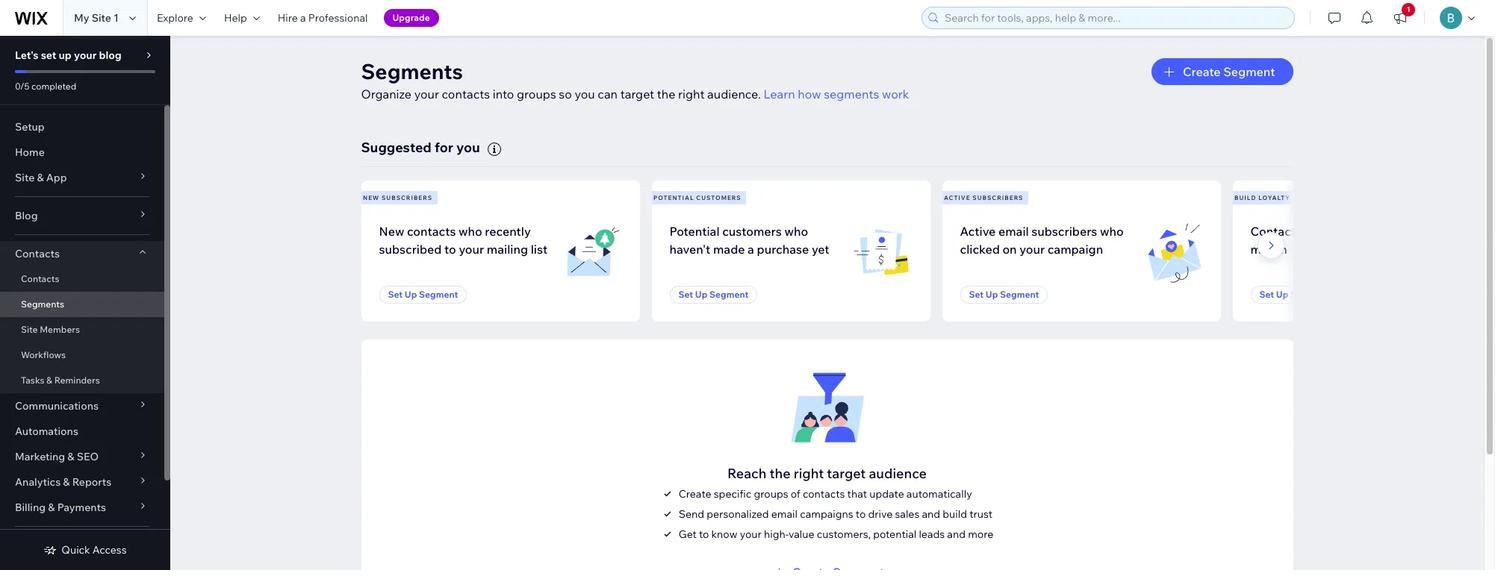 Task type: vqa. For each thing, say whether or not it's contained in the screenshot.
workflows
yes



Task type: locate. For each thing, give the bounding box(es) containing it.
blog
[[15, 209, 38, 223]]

& right billing
[[48, 501, 55, 515]]

new inside new contacts who recently subscribed to your mailing list
[[379, 224, 404, 239]]

1 horizontal spatial subscribers
[[973, 194, 1024, 202]]

workflows link
[[0, 343, 164, 368]]

to right get
[[699, 528, 709, 541]]

0 vertical spatial create
[[1183, 64, 1221, 79]]

1
[[1407, 4, 1411, 14], [114, 11, 119, 25]]

groups inside segments organize your contacts into groups so you can target the right audience. learn how segments work
[[517, 87, 556, 102]]

up for subscribed
[[405, 289, 417, 300]]

1 vertical spatial segments
[[21, 299, 64, 310]]

0 vertical spatial and
[[922, 508, 940, 521]]

set down haven't
[[679, 289, 693, 300]]

0 vertical spatial right
[[678, 87, 705, 102]]

set up segment
[[388, 289, 458, 300], [679, 289, 749, 300], [969, 289, 1039, 300], [1260, 289, 1330, 300]]

0 vertical spatial groups
[[517, 87, 556, 102]]

1 horizontal spatial segments
[[361, 58, 463, 84]]

groups
[[517, 87, 556, 102], [754, 488, 788, 501]]

your down personalized
[[740, 528, 762, 541]]

customers up made
[[722, 224, 782, 239]]

set up segment button down subscribed
[[379, 286, 467, 304]]

potential for potential customers who haven't made a purchase yet
[[670, 224, 720, 239]]

2 who from the left
[[785, 224, 808, 239]]

loyalty
[[1259, 194, 1291, 202]]

create inside reach the right target audience create specific groups of contacts that update automatically send personalized email campaigns to drive sales and build trust get to know your high-value customers, potential leads and more
[[679, 488, 711, 501]]

set up segment down subscribed
[[388, 289, 458, 300]]

your
[[74, 49, 97, 62], [414, 87, 439, 102], [459, 242, 484, 257], [1020, 242, 1045, 257], [740, 528, 762, 541]]

audience
[[869, 465, 927, 482]]

a right the with
[[1331, 224, 1338, 239]]

3 set up segment from the left
[[969, 289, 1039, 300]]

a inside hire a professional link
[[300, 11, 306, 25]]

professional
[[308, 11, 368, 25]]

new down suggested on the top left
[[363, 194, 380, 202]]

3 set up segment button from the left
[[960, 286, 1048, 304]]

who up campaign
[[1100, 224, 1124, 239]]

active inside active email subscribers who clicked on your campaign
[[960, 224, 996, 239]]

2 horizontal spatial subscribers
[[1032, 224, 1098, 239]]

1 vertical spatial and
[[947, 528, 966, 541]]

3 set from the left
[[969, 289, 984, 300]]

1 horizontal spatial right
[[794, 465, 824, 482]]

2 set up segment from the left
[[679, 289, 749, 300]]

0 horizontal spatial email
[[771, 508, 798, 521]]

contacts up subscribed
[[407, 224, 456, 239]]

the right can
[[657, 87, 676, 102]]

yet
[[812, 242, 829, 257]]

2 vertical spatial contacts
[[803, 488, 845, 501]]

marketing & seo
[[15, 450, 99, 464]]

you right so
[[575, 87, 595, 102]]

for
[[435, 139, 453, 156]]

1 horizontal spatial a
[[748, 242, 754, 257]]

into
[[493, 87, 514, 102]]

automations link
[[0, 419, 164, 444]]

1 vertical spatial the
[[770, 465, 791, 482]]

& left app
[[37, 171, 44, 184]]

who left recently
[[459, 224, 482, 239]]

1 vertical spatial right
[[794, 465, 824, 482]]

1 horizontal spatial target
[[827, 465, 866, 482]]

1 vertical spatial potential
[[670, 224, 720, 239]]

your right on
[[1020, 242, 1045, 257]]

0 vertical spatial contacts
[[442, 87, 490, 102]]

1 vertical spatial create
[[679, 488, 711, 501]]

2 vertical spatial to
[[699, 528, 709, 541]]

upgrade
[[393, 12, 430, 23]]

up for made
[[695, 289, 708, 300]]

set down clicked on the right of the page
[[969, 289, 984, 300]]

target right can
[[620, 87, 654, 102]]

& inside tasks & reminders link
[[46, 375, 52, 386]]

up down subscribed
[[405, 289, 417, 300]]

segments inside the sidebar element
[[21, 299, 64, 310]]

active subscribers
[[944, 194, 1024, 202]]

a
[[300, 11, 306, 25], [1331, 224, 1338, 239], [748, 242, 754, 257]]

who inside new contacts who recently subscribed to your mailing list
[[459, 224, 482, 239]]

site down home
[[15, 171, 35, 184]]

new up subscribed
[[379, 224, 404, 239]]

leads
[[919, 528, 945, 541]]

2 vertical spatial contacts
[[21, 273, 59, 285]]

a right made
[[748, 242, 754, 257]]

to inside new contacts who recently subscribed to your mailing list
[[444, 242, 456, 257]]

learn
[[764, 87, 795, 102]]

0 vertical spatial a
[[300, 11, 306, 25]]

0 vertical spatial target
[[620, 87, 654, 102]]

contacts inside dropdown button
[[15, 247, 60, 261]]

site right my
[[92, 11, 111, 25]]

groups inside reach the right target audience create specific groups of contacts that update automatically send personalized email campaigns to drive sales and build trust get to know your high-value customers, potential leads and more
[[754, 488, 788, 501]]

1 horizontal spatial who
[[785, 224, 808, 239]]

target up that
[[827, 465, 866, 482]]

3 up from the left
[[986, 289, 998, 300]]

set
[[388, 289, 403, 300], [679, 289, 693, 300], [969, 289, 984, 300], [1260, 289, 1274, 300]]

active for active subscribers
[[944, 194, 971, 202]]

automations
[[15, 425, 78, 438]]

personalized
[[707, 508, 769, 521]]

list
[[358, 181, 1495, 322]]

contacts up month
[[1251, 224, 1302, 239]]

1 vertical spatial groups
[[754, 488, 788, 501]]

to left drive
[[856, 508, 866, 521]]

0 horizontal spatial the
[[657, 87, 676, 102]]

& inside "billing & payments" dropdown button
[[48, 501, 55, 515]]

right left "audience."
[[678, 87, 705, 102]]

create segment
[[1183, 64, 1275, 79]]

your inside segments organize your contacts into groups so you can target the right audience. learn how segments work
[[414, 87, 439, 102]]

target
[[620, 87, 654, 102], [827, 465, 866, 482]]

the right reach
[[770, 465, 791, 482]]

build
[[943, 508, 967, 521]]

my
[[74, 11, 89, 25]]

completed
[[31, 81, 76, 92]]

2 horizontal spatial a
[[1331, 224, 1338, 239]]

site & app
[[15, 171, 67, 184]]

0 vertical spatial potential
[[654, 194, 694, 202]]

right inside segments organize your contacts into groups so you can target the right audience. learn how segments work
[[678, 87, 705, 102]]

1 horizontal spatial you
[[575, 87, 595, 102]]

3 who from the left
[[1100, 224, 1124, 239]]

email up high-
[[771, 508, 798, 521]]

organize
[[361, 87, 412, 102]]

suggested for you
[[361, 139, 480, 156]]

help button
[[215, 0, 269, 36]]

4 set from the left
[[1260, 289, 1274, 300]]

site members
[[21, 324, 80, 335]]

2 horizontal spatial who
[[1100, 224, 1124, 239]]

2 vertical spatial site
[[21, 324, 38, 335]]

1 vertical spatial email
[[771, 508, 798, 521]]

marketing & seo button
[[0, 444, 164, 470]]

0 horizontal spatial segments
[[21, 299, 64, 310]]

1 vertical spatial site
[[15, 171, 35, 184]]

and up leads
[[922, 508, 940, 521]]

set up segment down on
[[969, 289, 1039, 300]]

create
[[1183, 64, 1221, 79], [679, 488, 711, 501]]

1 vertical spatial to
[[856, 508, 866, 521]]

1 vertical spatial a
[[1331, 224, 1338, 239]]

0 vertical spatial site
[[92, 11, 111, 25]]

up down haven't
[[695, 289, 708, 300]]

target inside reach the right target audience create specific groups of contacts that update automatically send personalized email campaigns to drive sales and build trust get to know your high-value customers, potential leads and more
[[827, 465, 866, 482]]

set up segment button
[[379, 286, 467, 304], [670, 286, 758, 304], [960, 286, 1048, 304], [1251, 286, 1339, 304]]

customers for potential customers
[[696, 194, 741, 202]]

1 set up segment button from the left
[[379, 286, 467, 304]]

contacts down contacts dropdown button
[[21, 273, 59, 285]]

your right the "organize"
[[414, 87, 439, 102]]

month
[[1251, 242, 1288, 257]]

set up segment button down month
[[1251, 286, 1339, 304]]

2 set from the left
[[679, 289, 693, 300]]

campaign
[[1048, 242, 1103, 257]]

communications button
[[0, 394, 164, 419]]

who inside potential customers who haven't made a purchase yet
[[785, 224, 808, 239]]

0 vertical spatial segments
[[361, 58, 463, 84]]

who for purchase
[[785, 224, 808, 239]]

1 up from the left
[[405, 289, 417, 300]]

& for tasks
[[46, 375, 52, 386]]

let's set up your blog
[[15, 49, 122, 62]]

customers inside potential customers who haven't made a purchase yet
[[722, 224, 782, 239]]

1 horizontal spatial 1
[[1407, 4, 1411, 14]]

set up segment button down made
[[670, 286, 758, 304]]

4 up from the left
[[1276, 289, 1289, 300]]

a right hire
[[300, 11, 306, 25]]

1 vertical spatial active
[[960, 224, 996, 239]]

set up segment down month
[[1260, 289, 1330, 300]]

seo
[[77, 450, 99, 464]]

access
[[92, 544, 127, 557]]

1 horizontal spatial email
[[999, 224, 1029, 239]]

set up segment button for clicked
[[960, 286, 1048, 304]]

upgrade button
[[384, 9, 439, 27]]

0 horizontal spatial right
[[678, 87, 705, 102]]

contacts
[[1251, 224, 1302, 239], [15, 247, 60, 261], [21, 273, 59, 285]]

specific
[[714, 488, 752, 501]]

0 horizontal spatial create
[[679, 488, 711, 501]]

more
[[968, 528, 994, 541]]

& left seo
[[67, 450, 74, 464]]

you right for
[[456, 139, 480, 156]]

target inside segments organize your contacts into groups so you can target the right audience. learn how segments work
[[620, 87, 654, 102]]

subscribers down suggested on the top left
[[382, 194, 433, 202]]

site inside dropdown button
[[15, 171, 35, 184]]

active for active email subscribers who clicked on your campaign
[[960, 224, 996, 239]]

& inside site & app dropdown button
[[37, 171, 44, 184]]

potential inside potential customers who haven't made a purchase yet
[[670, 224, 720, 239]]

1 horizontal spatial create
[[1183, 64, 1221, 79]]

0 vertical spatial active
[[944, 194, 971, 202]]

set
[[41, 49, 56, 62]]

site for site & app
[[15, 171, 35, 184]]

and down build
[[947, 528, 966, 541]]

with
[[1305, 224, 1329, 239]]

subscribers for contacts
[[382, 194, 433, 202]]

Search for tools, apps, help & more... field
[[940, 7, 1290, 28]]

4 set up segment from the left
[[1260, 289, 1330, 300]]

set up segment down made
[[679, 289, 749, 300]]

& inside analytics & reports popup button
[[63, 476, 70, 489]]

0 vertical spatial contacts
[[1251, 224, 1302, 239]]

0 vertical spatial to
[[444, 242, 456, 257]]

who up purchase
[[785, 224, 808, 239]]

reach the right target audience create specific groups of contacts that update automatically send personalized email campaigns to drive sales and build trust get to know your high-value customers, potential leads and more
[[679, 465, 994, 541]]

email
[[999, 224, 1029, 239], [771, 508, 798, 521]]

the inside reach the right target audience create specific groups of contacts that update automatically send personalized email campaigns to drive sales and build trust get to know your high-value customers, potential leads and more
[[770, 465, 791, 482]]

contacts link
[[0, 267, 164, 292]]

your left mailing on the left top
[[459, 242, 484, 257]]

groups left so
[[517, 87, 556, 102]]

1 vertical spatial target
[[827, 465, 866, 482]]

0 horizontal spatial subscribers
[[382, 194, 433, 202]]

1 set from the left
[[388, 289, 403, 300]]

segments up site members at the left bottom
[[21, 299, 64, 310]]

drive
[[868, 508, 893, 521]]

& right tasks
[[46, 375, 52, 386]]

contacts up campaigns
[[803, 488, 845, 501]]

set up segment button for subscribed
[[379, 286, 467, 304]]

contacts down blog
[[15, 247, 60, 261]]

build loyalty
[[1235, 194, 1291, 202]]

2 set up segment button from the left
[[670, 286, 758, 304]]

customers up potential customers who haven't made a purchase yet
[[696, 194, 741, 202]]

your inside reach the right target audience create specific groups of contacts that update automatically send personalized email campaigns to drive sales and build trust get to know your high-value customers, potential leads and more
[[740, 528, 762, 541]]

and
[[922, 508, 940, 521], [947, 528, 966, 541]]

1 vertical spatial contacts
[[407, 224, 456, 239]]

subscribers
[[382, 194, 433, 202], [973, 194, 1024, 202], [1032, 224, 1098, 239]]

0 vertical spatial customers
[[696, 194, 741, 202]]

right
[[678, 87, 705, 102], [794, 465, 824, 482]]

set down subscribed
[[388, 289, 403, 300]]

0 vertical spatial you
[[575, 87, 595, 102]]

& for site
[[37, 171, 44, 184]]

tasks & reminders link
[[0, 368, 164, 394]]

segment inside button
[[1224, 64, 1275, 79]]

your inside active email subscribers who clicked on your campaign
[[1020, 242, 1045, 257]]

right inside reach the right target audience create specific groups of contacts that update automatically send personalized email campaigns to drive sales and build trust get to know your high-value customers, potential leads and more
[[794, 465, 824, 482]]

& for analytics
[[63, 476, 70, 489]]

0 vertical spatial email
[[999, 224, 1029, 239]]

who inside active email subscribers who clicked on your campaign
[[1100, 224, 1124, 239]]

segment
[[1224, 64, 1275, 79], [419, 289, 458, 300], [710, 289, 749, 300], [1000, 289, 1039, 300], [1291, 289, 1330, 300]]

1 who from the left
[[459, 224, 482, 239]]

subscribers up campaign
[[1032, 224, 1098, 239]]

how
[[798, 87, 821, 102]]

& for marketing
[[67, 450, 74, 464]]

1 vertical spatial new
[[379, 224, 404, 239]]

1 horizontal spatial groups
[[754, 488, 788, 501]]

automatically
[[907, 488, 972, 501]]

new for new subscribers
[[363, 194, 380, 202]]

up down clicked on the right of the page
[[986, 289, 998, 300]]

2 up from the left
[[695, 289, 708, 300]]

set up segment button down on
[[960, 286, 1048, 304]]

segments up the "organize"
[[361, 58, 463, 84]]

new for new contacts who recently subscribed to your mailing list
[[379, 224, 404, 239]]

1 set up segment from the left
[[388, 289, 458, 300]]

0 vertical spatial new
[[363, 194, 380, 202]]

0 horizontal spatial who
[[459, 224, 482, 239]]

1 vertical spatial contacts
[[15, 247, 60, 261]]

2 vertical spatial a
[[748, 242, 754, 257]]

0 horizontal spatial you
[[456, 139, 480, 156]]

1 horizontal spatial the
[[770, 465, 791, 482]]

suggested
[[361, 139, 432, 156]]

& left reports
[[63, 476, 70, 489]]

hire a professional
[[278, 11, 368, 25]]

contacts left 'into'
[[442, 87, 490, 102]]

work
[[882, 87, 909, 102]]

this
[[1391, 224, 1412, 239]]

segments inside segments organize your contacts into groups so you can target the right audience. learn how segments work
[[361, 58, 463, 84]]

hire a professional link
[[269, 0, 377, 36]]

up down month
[[1276, 289, 1289, 300]]

site up workflows
[[21, 324, 38, 335]]

&
[[37, 171, 44, 184], [46, 375, 52, 386], [67, 450, 74, 464], [63, 476, 70, 489], [48, 501, 55, 515]]

groups left of
[[754, 488, 788, 501]]

0 horizontal spatial groups
[[517, 87, 556, 102]]

let's
[[15, 49, 39, 62]]

& inside marketing & seo popup button
[[67, 450, 74, 464]]

0 horizontal spatial to
[[444, 242, 456, 257]]

1 vertical spatial customers
[[722, 224, 782, 239]]

0 vertical spatial the
[[657, 87, 676, 102]]

reports
[[72, 476, 111, 489]]

email inside active email subscribers who clicked on your campaign
[[999, 224, 1029, 239]]

set down month
[[1260, 289, 1274, 300]]

0 horizontal spatial target
[[620, 87, 654, 102]]

1 vertical spatial you
[[456, 139, 480, 156]]

list
[[531, 242, 548, 257]]

email up on
[[999, 224, 1029, 239]]

your right up at top
[[74, 49, 97, 62]]

analytics & reports button
[[0, 470, 164, 495]]

right up of
[[794, 465, 824, 482]]

potential
[[654, 194, 694, 202], [670, 224, 720, 239]]

of
[[791, 488, 801, 501]]

subscribers up on
[[973, 194, 1024, 202]]

segments
[[361, 58, 463, 84], [21, 299, 64, 310]]

1 button
[[1384, 0, 1417, 36]]

0 horizontal spatial a
[[300, 11, 306, 25]]

to right subscribed
[[444, 242, 456, 257]]



Task type: describe. For each thing, give the bounding box(es) containing it.
0 horizontal spatial and
[[922, 508, 940, 521]]

potential for potential customers
[[654, 194, 694, 202]]

setup link
[[0, 114, 164, 140]]

sidebar element
[[0, 36, 170, 571]]

clicked
[[960, 242, 1000, 257]]

contacts for contacts dropdown button
[[15, 247, 60, 261]]

set for potential customers who haven't made a purchase yet
[[679, 289, 693, 300]]

contacts with a birthday this month
[[1251, 224, 1412, 257]]

set up segment for clicked
[[969, 289, 1039, 300]]

set up segment for made
[[679, 289, 749, 300]]

high-
[[764, 528, 789, 541]]

contacts inside reach the right target audience create specific groups of contacts that update automatically send personalized email campaigns to drive sales and build trust get to know your high-value customers, potential leads and more
[[803, 488, 845, 501]]

billing & payments button
[[0, 495, 164, 521]]

birthday
[[1341, 224, 1388, 239]]

learn how segments work button
[[764, 85, 909, 103]]

payments
[[57, 501, 106, 515]]

subscribed
[[379, 242, 442, 257]]

site for site members
[[21, 324, 38, 335]]

contacts for contacts link
[[21, 273, 59, 285]]

set up segment button for made
[[670, 286, 758, 304]]

reach
[[728, 465, 767, 482]]

create segment button
[[1152, 58, 1293, 85]]

a inside contacts with a birthday this month
[[1331, 224, 1338, 239]]

1 inside button
[[1407, 4, 1411, 14]]

contacts inside segments organize your contacts into groups so you can target the right audience. learn how segments work
[[442, 87, 490, 102]]

site & app button
[[0, 165, 164, 190]]

tasks & reminders
[[21, 375, 100, 386]]

segments
[[824, 87, 879, 102]]

campaigns
[[800, 508, 854, 521]]

mailing
[[487, 242, 528, 257]]

quick access button
[[44, 544, 127, 557]]

set up segment for subscribed
[[388, 289, 458, 300]]

setup
[[15, 120, 45, 134]]

blog
[[99, 49, 122, 62]]

analytics & reports
[[15, 476, 111, 489]]

who for your
[[459, 224, 482, 239]]

blog button
[[0, 203, 164, 229]]

segments organize your contacts into groups so you can target the right audience. learn how segments work
[[361, 58, 909, 102]]

list containing new contacts who recently subscribed to your mailing list
[[358, 181, 1495, 322]]

reminders
[[54, 375, 100, 386]]

so
[[559, 87, 572, 102]]

0/5
[[15, 81, 29, 92]]

up
[[59, 49, 72, 62]]

2 horizontal spatial to
[[856, 508, 866, 521]]

set for new contacts who recently subscribed to your mailing list
[[388, 289, 403, 300]]

members
[[40, 324, 80, 335]]

home link
[[0, 140, 164, 165]]

subscribers inside active email subscribers who clicked on your campaign
[[1032, 224, 1098, 239]]

contacts inside contacts with a birthday this month
[[1251, 224, 1302, 239]]

help
[[224, 11, 247, 25]]

segments link
[[0, 292, 164, 317]]

segments for segments
[[21, 299, 64, 310]]

get
[[679, 528, 697, 541]]

my site 1
[[74, 11, 119, 25]]

trust
[[970, 508, 993, 521]]

analytics
[[15, 476, 61, 489]]

you inside segments organize your contacts into groups so you can target the right audience. learn how segments work
[[575, 87, 595, 102]]

billing & payments
[[15, 501, 106, 515]]

new subscribers
[[363, 194, 433, 202]]

potential customers who haven't made a purchase yet
[[670, 224, 829, 257]]

segment for potential customers who haven't made a purchase yet
[[710, 289, 749, 300]]

marketing
[[15, 450, 65, 464]]

up for clicked
[[986, 289, 998, 300]]

1 horizontal spatial and
[[947, 528, 966, 541]]

quick access
[[61, 544, 127, 557]]

customers,
[[817, 528, 871, 541]]

that
[[847, 488, 867, 501]]

segment for active email subscribers who clicked on your campaign
[[1000, 289, 1039, 300]]

set for active email subscribers who clicked on your campaign
[[969, 289, 984, 300]]

0/5 completed
[[15, 81, 76, 92]]

quick
[[61, 544, 90, 557]]

hire
[[278, 11, 298, 25]]

segment for new contacts who recently subscribed to your mailing list
[[419, 289, 458, 300]]

& for billing
[[48, 501, 55, 515]]

can
[[598, 87, 618, 102]]

purchase
[[757, 242, 809, 257]]

create inside button
[[1183, 64, 1221, 79]]

new contacts who recently subscribed to your mailing list
[[379, 224, 548, 257]]

your inside new contacts who recently subscribed to your mailing list
[[459, 242, 484, 257]]

sales
[[895, 508, 920, 521]]

customers for potential customers who haven't made a purchase yet
[[722, 224, 782, 239]]

build
[[1235, 194, 1257, 202]]

know
[[711, 528, 738, 541]]

update
[[870, 488, 904, 501]]

segments for segments organize your contacts into groups so you can target the right audience. learn how segments work
[[361, 58, 463, 84]]

billing
[[15, 501, 46, 515]]

your inside the sidebar element
[[74, 49, 97, 62]]

communications
[[15, 400, 99, 413]]

site members link
[[0, 317, 164, 343]]

send
[[679, 508, 704, 521]]

4 set up segment button from the left
[[1251, 286, 1339, 304]]

the inside segments organize your contacts into groups so you can target the right audience. learn how segments work
[[657, 87, 676, 102]]

recently
[[485, 224, 531, 239]]

made
[[713, 242, 745, 257]]

email inside reach the right target audience create specific groups of contacts that update automatically send personalized email campaigns to drive sales and build trust get to know your high-value customers, potential leads and more
[[771, 508, 798, 521]]

contacts inside new contacts who recently subscribed to your mailing list
[[407, 224, 456, 239]]

subscribers for email
[[973, 194, 1024, 202]]

1 horizontal spatial to
[[699, 528, 709, 541]]

0 horizontal spatial 1
[[114, 11, 119, 25]]

audience.
[[707, 87, 761, 102]]

a inside potential customers who haven't made a purchase yet
[[748, 242, 754, 257]]

explore
[[157, 11, 193, 25]]

value
[[789, 528, 815, 541]]



